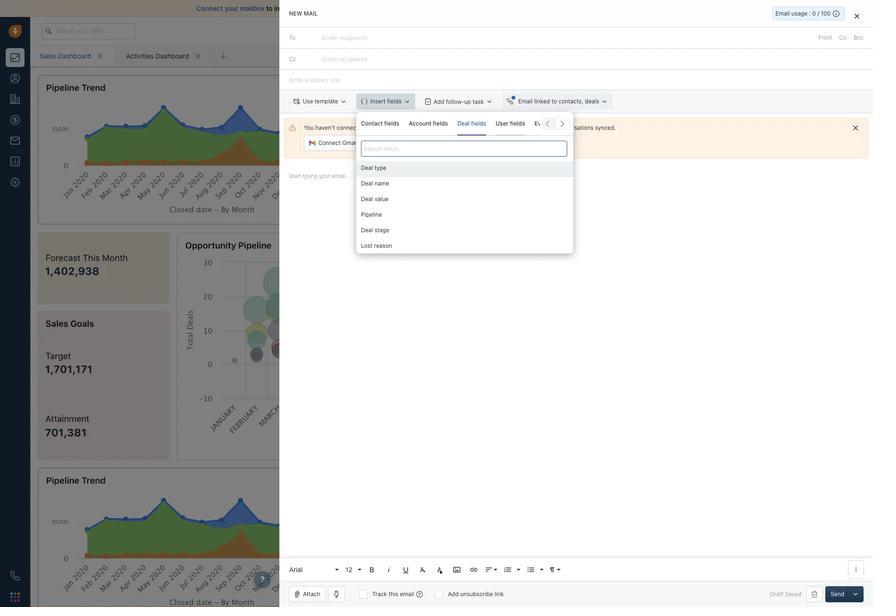 Task type: locate. For each thing, give the bounding box(es) containing it.
connect left a
[[381, 139, 403, 146]]

cc
[[840, 34, 847, 41], [289, 55, 296, 62]]

add left unsubscribe
[[448, 591, 459, 598]]

dashboard right activities
[[156, 52, 189, 60]]

of
[[416, 4, 423, 12]]

email right this
[[400, 591, 414, 598]]

1 horizontal spatial cc
[[840, 34, 847, 41]]

enter recipients text field down and
[[323, 30, 369, 45]]

contact
[[361, 120, 383, 127]]

0 vertical spatial email
[[776, 10, 790, 17]]

align image
[[485, 566, 493, 574]]

it
[[504, 124, 508, 131]]

0 horizontal spatial email
[[518, 98, 533, 105]]

1 dashboard from the left
[[58, 52, 91, 60]]

plans
[[717, 27, 732, 34]]

what's new image
[[805, 28, 812, 35]]

new mail
[[289, 10, 318, 17]]

template
[[315, 98, 338, 105]]

track
[[372, 591, 387, 598]]

email usage : 0 / 100
[[776, 10, 831, 17]]

connected
[[337, 124, 365, 131]]

fields right the
[[471, 120, 486, 127]]

your left mailbox
[[225, 4, 239, 12]]

2 dashboard from the left
[[156, 52, 189, 60]]

mailbox
[[240, 4, 265, 12]]

name
[[375, 180, 389, 187]]

link
[[495, 591, 504, 598]]

user fields
[[496, 120, 525, 127]]

Enter recipients text field
[[323, 30, 369, 45], [323, 52, 369, 67]]

email image
[[780, 27, 787, 35]]

add unsubscribe link
[[448, 591, 504, 598]]

1 vertical spatial enter recipients text field
[[323, 52, 369, 67]]

connect a different email
[[381, 139, 448, 146]]

add left the follow- in the top right of the page
[[434, 98, 444, 105]]

fields right it
[[510, 120, 525, 127]]

email linked to contacts, deals button
[[502, 94, 613, 110]]

up
[[464, 98, 471, 105]]

group
[[357, 162, 574, 303]]

2 vertical spatial email
[[400, 591, 414, 598]]

1 vertical spatial email
[[518, 98, 533, 105]]

event fields
[[535, 120, 567, 127]]

more misc image
[[852, 566, 861, 574]]

connect down haven't
[[318, 139, 341, 146]]

underline (⌘u) image
[[402, 566, 410, 574]]

email right of
[[424, 4, 441, 12]]

activities
[[126, 52, 154, 60]]

connect left it
[[480, 124, 503, 131]]

ben.nelson1980@gmail.com
[[367, 124, 445, 131]]

12
[[345, 566, 353, 573]]

email right different
[[434, 139, 448, 146]]

Search fields search field
[[361, 141, 568, 157]]

connect for connect your mailbox to improve deliverability and enable 2-way sync of email conversations.
[[197, 4, 223, 12]]

1 horizontal spatial add
[[448, 591, 459, 598]]

fields for deal fields
[[471, 120, 486, 127]]

1 horizontal spatial your
[[543, 124, 555, 131]]

add follow-up task button
[[420, 94, 498, 110], [420, 94, 498, 110]]

connect
[[197, 4, 223, 12], [480, 124, 503, 131], [318, 139, 341, 146], [381, 139, 403, 146]]

bcc
[[854, 34, 864, 41]]

cc down the to
[[289, 55, 296, 62]]

draft
[[770, 591, 784, 598]]

0 vertical spatial email
[[424, 4, 441, 12]]

the
[[454, 124, 463, 131]]

enter recipients text field up template
[[323, 52, 369, 67]]

1 horizontal spatial email
[[776, 10, 790, 17]]

fields for contact fields
[[385, 120, 400, 127]]

fields
[[387, 98, 402, 105], [385, 120, 400, 127], [433, 120, 448, 127], [471, 120, 486, 127], [510, 120, 525, 127], [552, 120, 567, 127]]

1 vertical spatial add
[[448, 591, 459, 598]]

connect inside the connect gmail button
[[318, 139, 341, 146]]

application
[[280, 163, 874, 581]]

0 horizontal spatial dashboard
[[58, 52, 91, 60]]

haven't
[[316, 124, 335, 131]]

0 horizontal spatial cc
[[289, 55, 296, 62]]

email left linked
[[518, 98, 533, 105]]

use template button
[[289, 94, 352, 110]]

user fields link
[[496, 112, 525, 135]]

fields inside dropdown button
[[387, 98, 402, 105]]

improve
[[274, 4, 299, 12]]

your
[[225, 4, 239, 12], [543, 124, 555, 131]]

1 enter recipients text field from the top
[[323, 30, 369, 45]]

explore plans
[[695, 27, 732, 34]]

deal type
[[361, 164, 387, 171]]

connect left mailbox
[[197, 4, 223, 12]]

enable
[[356, 4, 377, 12]]

fields right insert
[[387, 98, 402, 105]]

100
[[821, 10, 831, 17]]

explore
[[695, 27, 716, 34]]

1 vertical spatial email
[[434, 139, 448, 146]]

email
[[776, 10, 790, 17], [518, 98, 533, 105]]

linked
[[534, 98, 550, 105]]

dialog containing arial
[[280, 0, 874, 607]]

/
[[818, 10, 820, 17]]

to
[[266, 4, 273, 12], [552, 98, 557, 105], [447, 124, 452, 131], [522, 124, 527, 131]]

account
[[409, 120, 432, 127]]

fields right the event
[[552, 120, 567, 127]]

email left usage on the top right of the page
[[776, 10, 790, 17]]

dashboard
[[58, 52, 91, 60], [156, 52, 189, 60]]

1 vertical spatial cc
[[289, 55, 296, 62]]

arial
[[289, 566, 303, 573]]

close image
[[855, 13, 860, 19]]

deal fields link
[[458, 112, 486, 135]]

unsubscribe
[[460, 591, 493, 598]]

fields left the
[[433, 120, 448, 127]]

1 horizontal spatial dashboard
[[156, 52, 189, 60]]

0 vertical spatial enter recipients text field
[[323, 30, 369, 45]]

ordered list image
[[504, 566, 512, 574]]

clear formatting image
[[419, 566, 427, 574]]

freshworks switcher image
[[10, 593, 20, 602]]

send
[[831, 591, 845, 598]]

email
[[424, 4, 441, 12], [434, 139, 448, 146], [400, 591, 414, 598]]

deal stage
[[361, 227, 390, 234]]

insert fields button
[[357, 94, 415, 110]]

now
[[509, 124, 520, 131]]

deal value
[[361, 196, 389, 203]]

sales
[[40, 52, 56, 60]]

event
[[535, 120, 550, 127]]

deal
[[458, 120, 470, 127], [361, 164, 373, 171], [361, 180, 373, 187], [361, 196, 373, 203], [361, 227, 373, 234]]

0 vertical spatial add
[[434, 98, 444, 105]]

dashboard for sales dashboard
[[58, 52, 91, 60]]

email inside button
[[518, 98, 533, 105]]

value
[[375, 196, 389, 203]]

conversations.
[[443, 4, 488, 12]]

dialog
[[280, 0, 874, 607]]

2 enter recipients text field from the top
[[323, 52, 369, 67]]

to left the
[[447, 124, 452, 131]]

insert
[[370, 98, 386, 105]]

1 vertical spatial your
[[543, 124, 555, 131]]

0 horizontal spatial add
[[434, 98, 444, 105]]

text color image
[[436, 566, 444, 574]]

connect inside connect a different email button
[[381, 139, 403, 146]]

fields for insert fields
[[387, 98, 402, 105]]

connect gmail
[[318, 139, 358, 146]]

0 vertical spatial your
[[225, 4, 239, 12]]

cc left bcc
[[840, 34, 847, 41]]

your right keep
[[543, 124, 555, 131]]

type
[[375, 164, 387, 171]]

12 button
[[342, 560, 363, 579]]

task
[[473, 98, 484, 105]]

use template
[[303, 98, 338, 105]]

fields for user fields
[[510, 120, 525, 127]]

paragraph format image
[[548, 566, 557, 574]]

sync
[[400, 4, 414, 12]]

activities dashboard
[[126, 52, 189, 60]]

to right linked
[[552, 98, 557, 105]]

keep
[[529, 124, 542, 131]]

dashboard right sales
[[58, 52, 91, 60]]

fields right contact
[[385, 120, 400, 127]]

deal for deal value
[[361, 196, 373, 203]]



Task type: vqa. For each thing, say whether or not it's contained in the screenshot.
Deal stage
yes



Task type: describe. For each thing, give the bounding box(es) containing it.
add follow-up task
[[434, 98, 484, 105]]

track this email
[[372, 591, 414, 598]]

account fields link
[[409, 112, 448, 135]]

crm.
[[464, 124, 479, 131]]

deliverability
[[301, 4, 341, 12]]

follow-
[[446, 98, 464, 105]]

application containing arial
[[280, 163, 874, 581]]

deal for deal fields
[[458, 120, 470, 127]]

conversations
[[557, 124, 594, 131]]

lost reason
[[361, 242, 392, 249]]

attach
[[303, 591, 321, 598]]

0
[[813, 10, 816, 17]]

connect gmail button
[[304, 135, 363, 151]]

send button
[[826, 586, 850, 603]]

event fields link
[[535, 112, 567, 135]]

your inside dialog
[[543, 124, 555, 131]]

account fields
[[409, 120, 448, 127]]

to inside button
[[552, 98, 557, 105]]

connect for connect gmail
[[318, 139, 341, 146]]

2-
[[379, 4, 386, 12]]

to right now
[[522, 124, 527, 131]]

different
[[410, 139, 432, 146]]

new
[[289, 10, 302, 17]]

deal for deal stage
[[361, 227, 373, 234]]

to
[[289, 34, 295, 41]]

italic (⌘i) image
[[385, 566, 393, 574]]

you
[[304, 124, 314, 131]]

reason
[[374, 242, 392, 249]]

to right mailbox
[[266, 4, 273, 12]]

sales dashboard
[[40, 52, 91, 60]]

and
[[343, 4, 354, 12]]

dashboard for activities dashboard
[[156, 52, 189, 60]]

synced.
[[595, 124, 616, 131]]

bold (⌘b) image
[[368, 566, 376, 574]]

contact fields link
[[361, 112, 400, 135]]

use
[[303, 98, 313, 105]]

Search your CRM... text field
[[42, 23, 136, 39]]

draft saved
[[770, 591, 802, 598]]

deal for deal type
[[361, 164, 373, 171]]

email for email linked to contacts, deals
[[518, 98, 533, 105]]

attach button
[[289, 586, 326, 603]]

mail
[[304, 10, 318, 17]]

a
[[405, 139, 408, 146]]

insert image (⌘p) image
[[453, 566, 461, 574]]

connect your mailbox to improve deliverability and enable 2-way sync of email conversations.
[[197, 4, 488, 12]]

group containing deal type
[[357, 162, 574, 303]]

explore plans link
[[690, 25, 737, 36]]

deals
[[585, 98, 599, 105]]

contacts,
[[559, 98, 584, 105]]

fields for event fields
[[552, 120, 567, 127]]

saved
[[786, 591, 802, 598]]

0 vertical spatial cc
[[840, 34, 847, 41]]

email for email usage : 0 / 100
[[776, 10, 790, 17]]

enter recipients text field for to
[[323, 30, 369, 45]]

add for add unsubscribe link
[[448, 591, 459, 598]]

:
[[810, 10, 811, 17]]

insert fields
[[370, 98, 402, 105]]

unordered list image
[[527, 566, 535, 574]]

deal name
[[361, 180, 389, 187]]

fields for account fields
[[433, 120, 448, 127]]

connect a different email button
[[367, 135, 453, 151]]

this
[[389, 591, 399, 598]]

arial button
[[286, 560, 340, 579]]

contact fields
[[361, 120, 400, 127]]

connect your mailbox link
[[197, 4, 266, 12]]

Write a subject line text field
[[280, 70, 874, 90]]

stage
[[375, 227, 390, 234]]

from
[[819, 34, 833, 41]]

way
[[386, 4, 398, 12]]

gmail
[[342, 139, 358, 146]]

email linked to contacts, deals
[[518, 98, 599, 105]]

connect for connect a different email
[[381, 139, 403, 146]]

deal for deal name
[[361, 180, 373, 187]]

phone element
[[6, 567, 25, 586]]

you haven't connected ben.nelson1980@gmail.com to the crm. connect it now to keep your conversations synced.
[[304, 124, 616, 131]]

0 horizontal spatial your
[[225, 4, 239, 12]]

pipeline
[[361, 211, 382, 218]]

enter recipients text field for cc
[[323, 52, 369, 67]]

insert link (⌘k) image
[[470, 566, 478, 574]]

lost
[[361, 242, 373, 249]]

email inside button
[[434, 139, 448, 146]]

phone image
[[10, 571, 20, 581]]

add for add follow-up task
[[434, 98, 444, 105]]

user
[[496, 120, 509, 127]]

deal fields
[[458, 120, 486, 127]]



